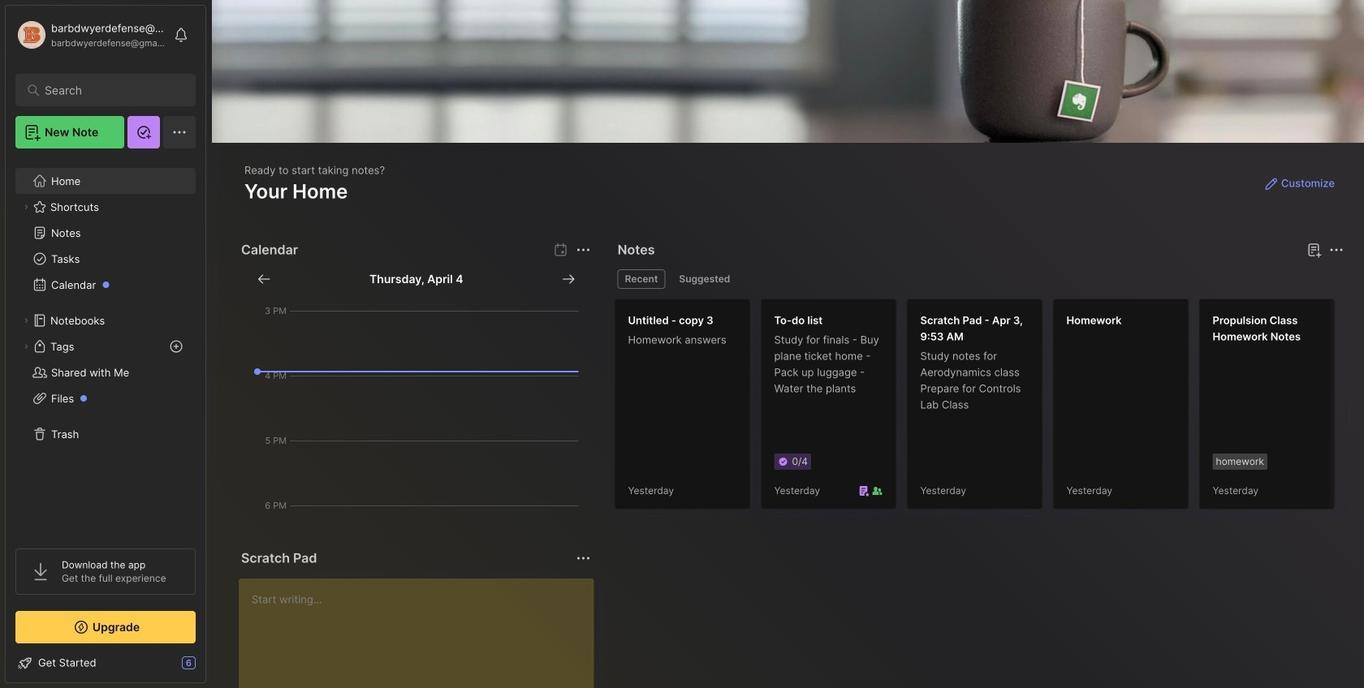 Task type: locate. For each thing, give the bounding box(es) containing it.
More actions field
[[572, 239, 595, 261], [572, 547, 595, 570]]

main element
[[0, 0, 211, 689]]

0 vertical spatial more actions field
[[572, 239, 595, 261]]

row group
[[614, 299, 1364, 520]]

0 vertical spatial more actions image
[[574, 240, 593, 260]]

0 horizontal spatial tab
[[618, 270, 665, 289]]

Account field
[[15, 19, 166, 51]]

more actions image
[[574, 240, 593, 260], [574, 549, 593, 568]]

None search field
[[45, 80, 174, 100]]

expand notebooks image
[[21, 316, 31, 326]]

2 more actions field from the top
[[572, 547, 595, 570]]

tab list
[[618, 270, 1341, 289]]

1 tab from the left
[[618, 270, 665, 289]]

1 horizontal spatial tab
[[672, 270, 738, 289]]

1 vertical spatial more actions image
[[574, 549, 593, 568]]

tree
[[6, 158, 205, 534]]

1 more actions image from the top
[[574, 240, 593, 260]]

1 vertical spatial more actions field
[[572, 547, 595, 570]]

tab
[[618, 270, 665, 289], [672, 270, 738, 289]]

click to collapse image
[[205, 659, 217, 678]]

tree inside the main element
[[6, 158, 205, 534]]



Task type: vqa. For each thing, say whether or not it's contained in the screenshot.
group
no



Task type: describe. For each thing, give the bounding box(es) containing it.
Help and Learning task checklist field
[[6, 650, 205, 676]]

Choose date to view field
[[369, 271, 463, 287]]

Search text field
[[45, 83, 174, 98]]

2 tab from the left
[[672, 270, 738, 289]]

1 more actions field from the top
[[572, 239, 595, 261]]

none search field inside the main element
[[45, 80, 174, 100]]

Start writing… text field
[[252, 579, 593, 689]]

expand tags image
[[21, 342, 31, 352]]

2 more actions image from the top
[[574, 549, 593, 568]]



